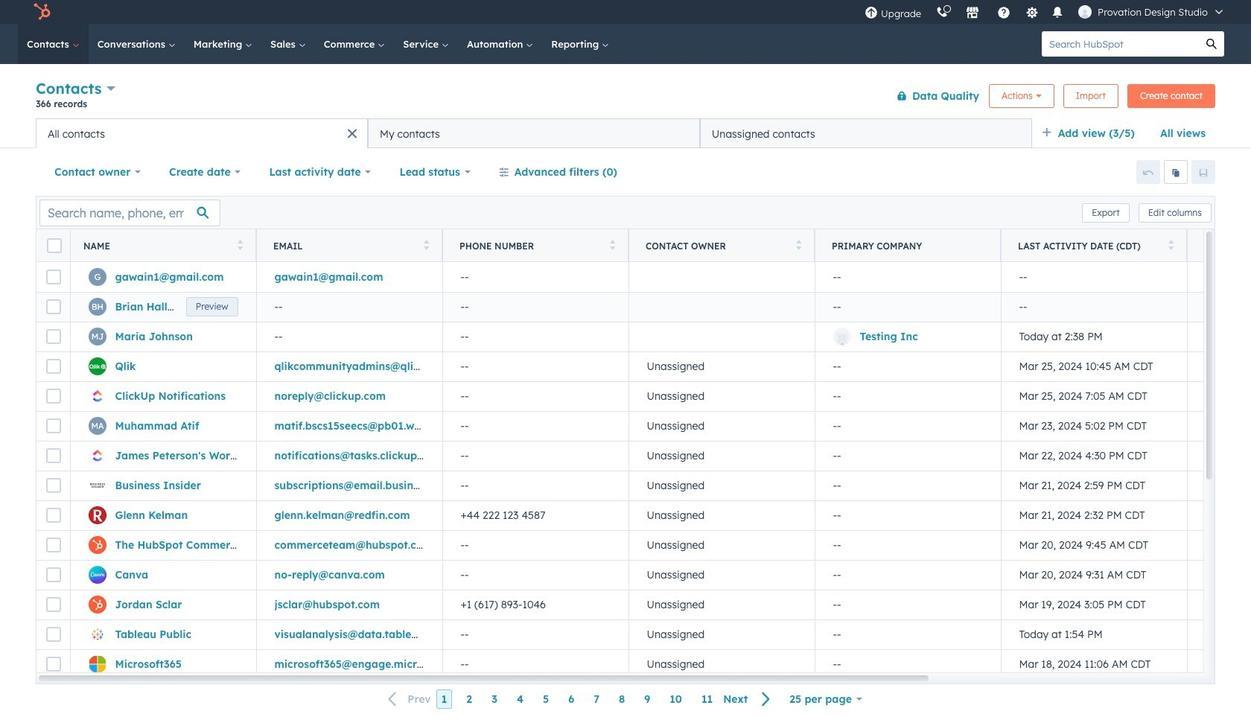 Task type: locate. For each thing, give the bounding box(es) containing it.
1 press to sort. image from the left
[[237, 239, 243, 250]]

5 press to sort. image from the left
[[1168, 239, 1174, 250]]

menu
[[857, 0, 1233, 24]]

2 press to sort. image from the left
[[423, 239, 429, 250]]

3 press to sort. element from the left
[[610, 239, 615, 252]]

4 press to sort. image from the left
[[796, 239, 801, 250]]

5 press to sort. element from the left
[[1168, 239, 1174, 252]]

press to sort. image
[[237, 239, 243, 250], [423, 239, 429, 250], [610, 239, 615, 250], [796, 239, 801, 250], [1168, 239, 1174, 250]]

banner
[[36, 76, 1215, 118]]

column header
[[815, 229, 1002, 262]]

press to sort. element
[[237, 239, 243, 252], [423, 239, 429, 252], [610, 239, 615, 252], [796, 239, 801, 252], [1168, 239, 1174, 252]]



Task type: vqa. For each thing, say whether or not it's contained in the screenshot.
fourth Press to sort. image from the right
yes



Task type: describe. For each thing, give the bounding box(es) containing it.
4 press to sort. element from the left
[[796, 239, 801, 252]]

2 press to sort. element from the left
[[423, 239, 429, 252]]

1 press to sort. element from the left
[[237, 239, 243, 252]]

Search HubSpot search field
[[1042, 31, 1199, 57]]

pagination navigation
[[379, 690, 780, 709]]

marketplaces image
[[966, 7, 979, 20]]

Search name, phone, email addresses, or company search field
[[39, 199, 220, 226]]

james peterson image
[[1079, 5, 1092, 19]]

3 press to sort. image from the left
[[610, 239, 615, 250]]



